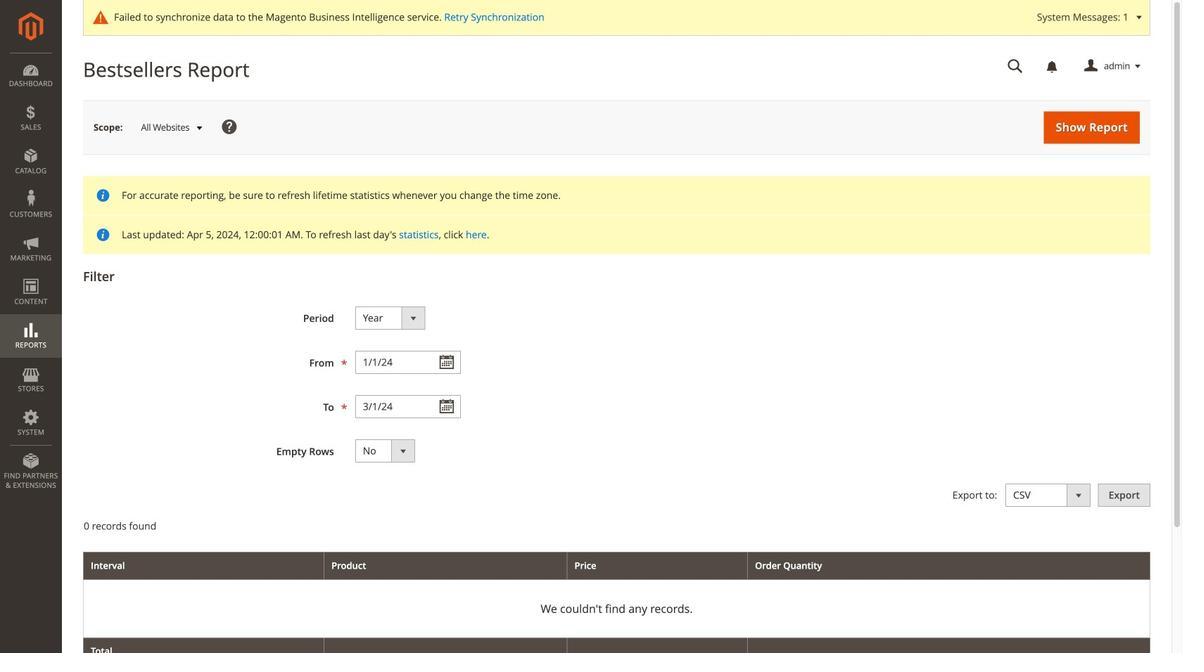 Task type: locate. For each thing, give the bounding box(es) containing it.
magento admin panel image
[[19, 12, 43, 41]]

None text field
[[998, 54, 1033, 79], [355, 396, 461, 419], [998, 54, 1033, 79], [355, 396, 461, 419]]

None text field
[[355, 351, 461, 374]]

menu bar
[[0, 53, 62, 498]]



